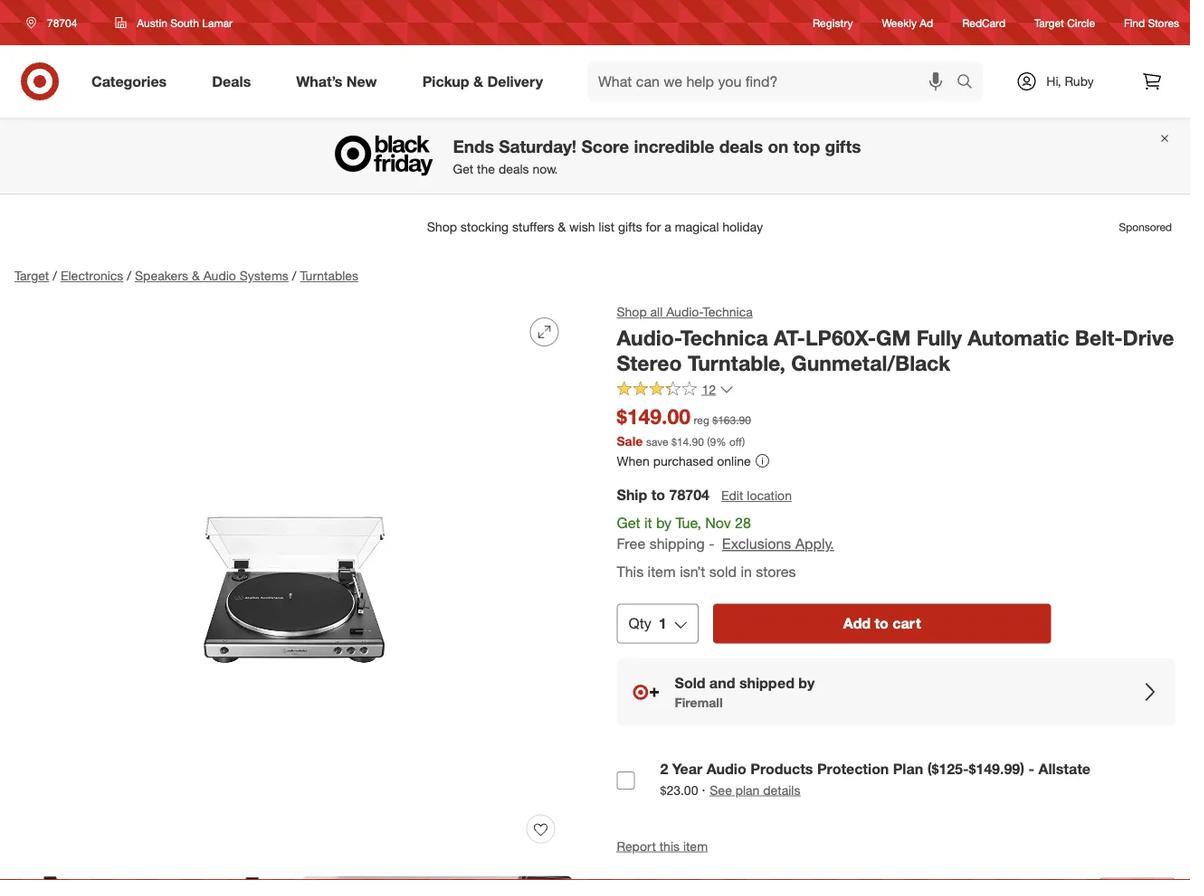 Task type: describe. For each thing, give the bounding box(es) containing it.
shop
[[617, 304, 647, 320]]

speakers & audio systems link
[[135, 268, 289, 284]]

fully
[[917, 325, 962, 350]]

target link
[[14, 268, 49, 284]]

cart
[[893, 615, 921, 633]]

what's new link
[[281, 62, 400, 101]]

0 vertical spatial audio-
[[666, 304, 703, 320]]

turntable,
[[688, 351, 785, 376]]

ruby
[[1065, 73, 1094, 89]]

systems
[[240, 268, 289, 284]]

delivery
[[487, 72, 543, 90]]

plan
[[736, 782, 760, 798]]

0 vertical spatial &
[[473, 72, 483, 90]]

1 vertical spatial &
[[192, 268, 200, 284]]

score
[[581, 136, 629, 157]]

online
[[717, 453, 751, 469]]

hi,
[[1047, 73, 1061, 89]]

when purchased online
[[617, 453, 751, 469]]

find stores
[[1124, 16, 1179, 29]]

when
[[617, 453, 650, 469]]

0 horizontal spatial audio
[[203, 268, 236, 284]]

see plan details button
[[710, 781, 800, 800]]

pickup & delivery link
[[407, 62, 566, 101]]

audio inside '2 year audio products protection plan ($125-$149.99) - allstate $23.00 · see plan details'
[[707, 760, 746, 778]]

2
[[660, 760, 668, 778]]

- for $149.99)
[[1029, 760, 1034, 778]]

$163.90
[[713, 414, 751, 427]]

)
[[742, 435, 745, 448]]

the
[[477, 161, 495, 177]]

$149.00
[[617, 404, 691, 429]]

get inside ends saturday! score incredible deals on top gifts get the deals now.
[[453, 161, 474, 177]]

28
[[735, 515, 751, 532]]

south
[[170, 16, 199, 29]]

target / electronics / speakers & audio systems / turntables
[[14, 268, 358, 284]]

weekly ad link
[[882, 15, 933, 30]]

circle
[[1067, 16, 1095, 29]]

0 horizontal spatial deals
[[499, 161, 529, 177]]

add to cart button
[[713, 604, 1051, 644]]

get it by tue, nov 28 free shipping - exclusions apply.
[[617, 515, 834, 553]]

2 / from the left
[[127, 268, 131, 284]]

lamar
[[202, 16, 233, 29]]

edit location button
[[720, 486, 793, 506]]

products
[[750, 760, 813, 778]]

stores
[[756, 563, 796, 581]]

shipping
[[650, 535, 705, 553]]

report this item
[[617, 838, 708, 854]]

in
[[741, 563, 752, 581]]

ship
[[617, 487, 647, 504]]

9
[[710, 435, 716, 448]]

off
[[729, 435, 742, 448]]

What can we help you find? suggestions appear below search field
[[587, 62, 961, 101]]

turntables link
[[300, 268, 358, 284]]

protection
[[817, 760, 889, 778]]

gifts
[[825, 136, 861, 157]]

categories link
[[76, 62, 189, 101]]

ends
[[453, 136, 494, 157]]

plan
[[893, 760, 923, 778]]

%
[[716, 435, 726, 448]]

$149.00 reg $163.90 sale save $ 14.90 ( 9 % off )
[[617, 404, 751, 449]]

speakers
[[135, 268, 188, 284]]

location
[[747, 488, 792, 504]]

78704 inside 78704 'dropdown button'
[[47, 16, 77, 29]]

get inside get it by tue, nov 28 free shipping - exclusions apply.
[[617, 515, 640, 532]]

to for add
[[875, 615, 889, 633]]

tue,
[[676, 515, 701, 532]]

deals
[[212, 72, 251, 90]]

advertisement region
[[0, 205, 1190, 249]]

3 / from the left
[[292, 268, 296, 284]]

on
[[768, 136, 788, 157]]

sold
[[709, 563, 737, 581]]

new
[[346, 72, 377, 90]]

add
[[843, 615, 871, 633]]

pickup
[[422, 72, 469, 90]]

add to cart
[[843, 615, 921, 633]]

austin south lamar button
[[104, 6, 244, 39]]

now.
[[533, 161, 558, 177]]

this item isn't sold in stores
[[617, 563, 796, 581]]

weekly ad
[[882, 16, 933, 29]]

and
[[709, 674, 735, 692]]

lp60x-
[[805, 325, 876, 350]]



Task type: vqa. For each thing, say whether or not it's contained in the screenshot.
Toys in the bottom of the page
no



Task type: locate. For each thing, give the bounding box(es) containing it.
1 vertical spatial deals
[[499, 161, 529, 177]]

qty
[[629, 615, 652, 633]]

fulfillment region
[[617, 485, 1176, 726]]

0 horizontal spatial to
[[651, 487, 665, 504]]

this
[[659, 838, 680, 854]]

item inside button
[[683, 838, 708, 854]]

redcard
[[962, 16, 1006, 29]]

0 vertical spatial technica
[[703, 304, 753, 320]]

registry
[[813, 16, 853, 29]]

audio- up stereo on the top right of the page
[[617, 325, 680, 350]]

see
[[710, 782, 732, 798]]

find
[[1124, 16, 1145, 29]]

audio-technica at-lp60x-gm fully automatic belt-drive stereo turntable, gunmetal/black, 2 of 5 image
[[14, 877, 287, 881]]

stereo
[[617, 351, 682, 376]]

details
[[763, 782, 800, 798]]

redcard link
[[962, 15, 1006, 30]]

- for shipping
[[709, 535, 714, 553]]

item inside fulfillment region
[[648, 563, 676, 581]]

to right ship
[[651, 487, 665, 504]]

1 horizontal spatial audio
[[707, 760, 746, 778]]

1 vertical spatial get
[[617, 515, 640, 532]]

ends saturday! score incredible deals on top gifts get the deals now.
[[453, 136, 861, 177]]

search button
[[948, 62, 992, 105]]

get left 'the'
[[453, 161, 474, 177]]

1 vertical spatial by
[[799, 674, 815, 692]]

categories
[[91, 72, 167, 90]]

belt-
[[1075, 325, 1123, 350]]

0 horizontal spatial -
[[709, 535, 714, 553]]

qty 1
[[629, 615, 667, 633]]

0 horizontal spatial 78704
[[47, 16, 77, 29]]

target
[[1034, 16, 1064, 29], [14, 268, 49, 284]]

·
[[702, 781, 706, 799]]

by right shipped
[[799, 674, 815, 692]]

1 horizontal spatial item
[[683, 838, 708, 854]]

audio-technica at-lp60x-gm fully automatic belt-drive stereo turntable, gunmetal/black, 3 of 5 image
[[301, 877, 573, 881]]

0 horizontal spatial get
[[453, 161, 474, 177]]

shop all audio-technica audio-technica at-lp60x-gm fully automatic belt-drive stereo turntable, gunmetal/black
[[617, 304, 1174, 376]]

this
[[617, 563, 644, 581]]

78704 up tue,
[[669, 487, 710, 504]]

0 vertical spatial -
[[709, 535, 714, 553]]

report this item button
[[617, 838, 708, 856]]

registry link
[[813, 15, 853, 30]]

automatic
[[968, 325, 1069, 350]]

exclusions
[[722, 535, 791, 553]]

& right pickup
[[473, 72, 483, 90]]

austin south lamar
[[137, 16, 233, 29]]

edit location
[[721, 488, 792, 504]]

target left electronics link
[[14, 268, 49, 284]]

1 vertical spatial -
[[1029, 760, 1034, 778]]

get left it
[[617, 515, 640, 532]]

turntables
[[300, 268, 358, 284]]

1 vertical spatial item
[[683, 838, 708, 854]]

0 vertical spatial audio
[[203, 268, 236, 284]]

1 vertical spatial technica
[[680, 325, 768, 350]]

electronics
[[61, 268, 123, 284]]

at-
[[774, 325, 805, 350]]

by right it
[[656, 515, 672, 532]]

78704 left "austin"
[[47, 16, 77, 29]]

purchased
[[653, 453, 713, 469]]

- inside get it by tue, nov 28 free shipping - exclusions apply.
[[709, 535, 714, 553]]

gunmetal/black
[[791, 351, 950, 376]]

1 vertical spatial target
[[14, 268, 49, 284]]

weekly
[[882, 16, 917, 29]]

incredible
[[634, 136, 715, 157]]

1 horizontal spatial /
[[127, 268, 131, 284]]

$
[[672, 435, 677, 448]]

78704 inside fulfillment region
[[669, 487, 710, 504]]

audio- right all
[[666, 304, 703, 320]]

/ left speakers
[[127, 268, 131, 284]]

by inside get it by tue, nov 28 free shipping - exclusions apply.
[[656, 515, 672, 532]]

1 horizontal spatial -
[[1029, 760, 1034, 778]]

78704
[[47, 16, 77, 29], [669, 487, 710, 504]]

14.90
[[677, 435, 704, 448]]

deals right 'the'
[[499, 161, 529, 177]]

target for target / electronics / speakers & audio systems / turntables
[[14, 268, 49, 284]]

audio-
[[666, 304, 703, 320], [617, 325, 680, 350]]

all
[[650, 304, 663, 320]]

1 horizontal spatial deals
[[719, 136, 763, 157]]

nov
[[705, 515, 731, 532]]

- down 'nov'
[[709, 535, 714, 553]]

1 vertical spatial audio-
[[617, 325, 680, 350]]

1 vertical spatial audio
[[707, 760, 746, 778]]

item right this at right bottom
[[683, 838, 708, 854]]

2 horizontal spatial /
[[292, 268, 296, 284]]

image gallery element
[[14, 303, 573, 881]]

edit
[[721, 488, 743, 504]]

audio left systems
[[203, 268, 236, 284]]

0 vertical spatial 78704
[[47, 16, 77, 29]]

1 horizontal spatial &
[[473, 72, 483, 90]]

search
[[948, 74, 992, 92]]

& right speakers
[[192, 268, 200, 284]]

/ right target link on the left top of the page
[[53, 268, 57, 284]]

1
[[659, 615, 667, 633]]

shipped
[[739, 674, 795, 692]]

sold and shipped by firemall
[[675, 674, 815, 711]]

0 vertical spatial by
[[656, 515, 672, 532]]

it
[[644, 515, 652, 532]]

1 horizontal spatial by
[[799, 674, 815, 692]]

None checkbox
[[617, 772, 635, 790]]

0 horizontal spatial &
[[192, 268, 200, 284]]

0 vertical spatial target
[[1034, 16, 1064, 29]]

exclusions apply. link
[[722, 535, 834, 553]]

- left allstate
[[1029, 760, 1034, 778]]

12 link
[[617, 381, 734, 401]]

to right add on the right bottom
[[875, 615, 889, 633]]

$149.99)
[[969, 760, 1025, 778]]

target for target circle
[[1034, 16, 1064, 29]]

find stores link
[[1124, 15, 1179, 30]]

ad
[[920, 16, 933, 29]]

report
[[617, 838, 656, 854]]

1 horizontal spatial get
[[617, 515, 640, 532]]

0 horizontal spatial /
[[53, 268, 57, 284]]

0 vertical spatial deals
[[719, 136, 763, 157]]

0 horizontal spatial by
[[656, 515, 672, 532]]

0 vertical spatial to
[[651, 487, 665, 504]]

audio up see
[[707, 760, 746, 778]]

to inside button
[[875, 615, 889, 633]]

0 horizontal spatial target
[[14, 268, 49, 284]]

- inside '2 year audio products protection plan ($125-$149.99) - allstate $23.00 · see plan details'
[[1029, 760, 1034, 778]]

gm
[[876, 325, 911, 350]]

(
[[707, 435, 710, 448]]

target circle link
[[1034, 15, 1095, 30]]

sale
[[617, 433, 643, 449]]

1 horizontal spatial to
[[875, 615, 889, 633]]

isn't
[[680, 563, 705, 581]]

apply.
[[795, 535, 834, 553]]

audio
[[203, 268, 236, 284], [707, 760, 746, 778]]

1 vertical spatial to
[[875, 615, 889, 633]]

allstate
[[1038, 760, 1090, 778]]

sold
[[675, 674, 705, 692]]

78704 button
[[14, 6, 96, 39]]

/
[[53, 268, 57, 284], [127, 268, 131, 284], [292, 268, 296, 284]]

electronics link
[[61, 268, 123, 284]]

pickup & delivery
[[422, 72, 543, 90]]

what's new
[[296, 72, 377, 90]]

hi, ruby
[[1047, 73, 1094, 89]]

1 horizontal spatial 78704
[[669, 487, 710, 504]]

12
[[702, 381, 716, 397]]

save
[[646, 435, 669, 448]]

target circle
[[1034, 16, 1095, 29]]

1 vertical spatial 78704
[[669, 487, 710, 504]]

year
[[672, 760, 703, 778]]

0 vertical spatial item
[[648, 563, 676, 581]]

deals link
[[197, 62, 274, 101]]

0 horizontal spatial item
[[648, 563, 676, 581]]

firemall
[[675, 695, 723, 711]]

1 horizontal spatial target
[[1034, 16, 1064, 29]]

to for ship
[[651, 487, 665, 504]]

0 vertical spatial get
[[453, 161, 474, 177]]

target left circle
[[1034, 16, 1064, 29]]

deals left on
[[719, 136, 763, 157]]

audio-technica at-lp60x-gm fully automatic belt-drive stereo turntable, gunmetal/black, 1 of 5 image
[[14, 303, 573, 862]]

/ right systems
[[292, 268, 296, 284]]

($125-
[[927, 760, 969, 778]]

by inside sold and shipped by firemall
[[799, 674, 815, 692]]

item left 'isn't'
[[648, 563, 676, 581]]

saturday!
[[499, 136, 577, 157]]

1 / from the left
[[53, 268, 57, 284]]

ship to 78704
[[617, 487, 710, 504]]

top
[[793, 136, 820, 157]]



